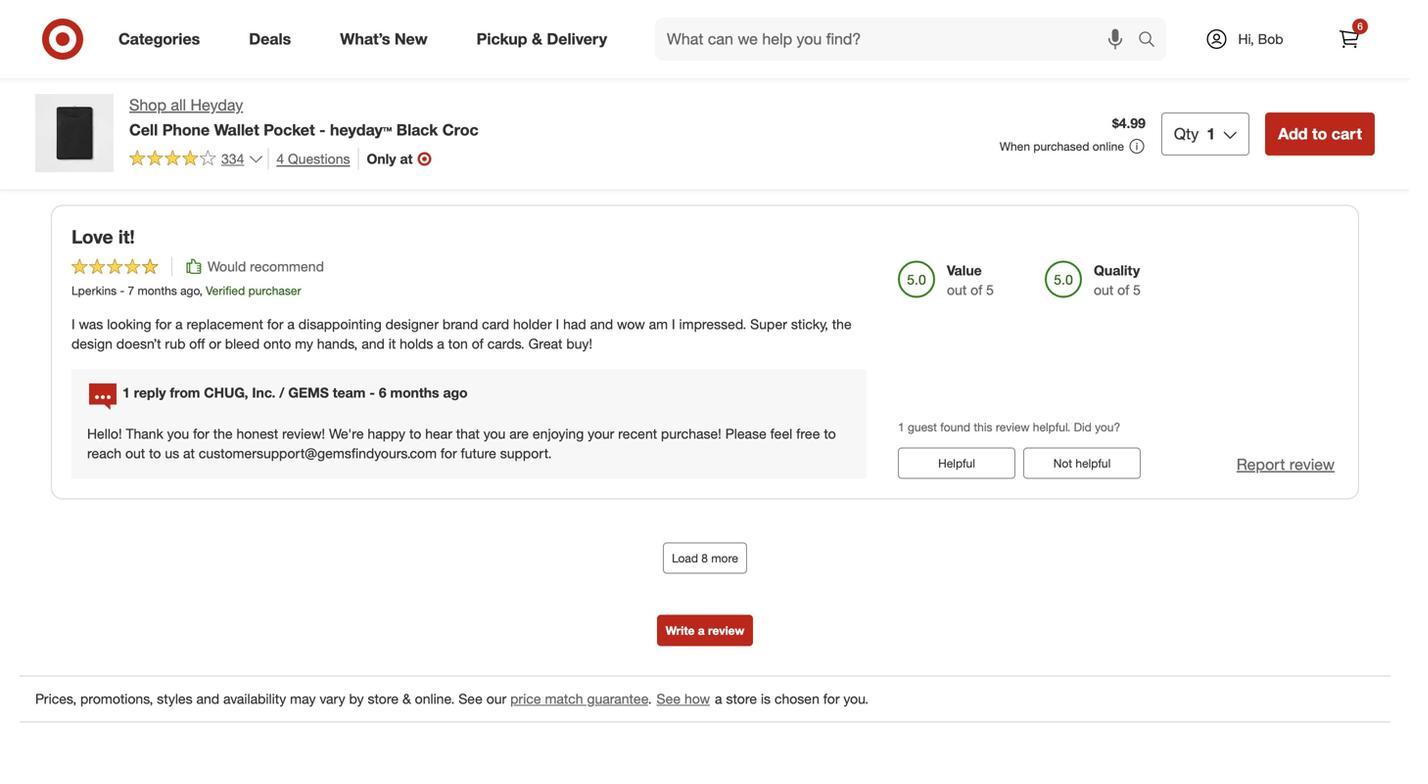 Task type: describe. For each thing, give the bounding box(es) containing it.
not helpful for 1st not helpful button from the top of the page
[[1054, 146, 1111, 161]]

quality out of 5
[[1094, 262, 1141, 298]]

1 helpful from the top
[[1076, 146, 1111, 161]]

may
[[290, 691, 316, 708]]

you right croc
[[484, 115, 506, 132]]

1 free from the top
[[796, 115, 820, 132]]

of inside i was looking for a replacement for a disappointing designer brand card holder i had and wow am i impressed. super sticky, the design doesn't rub off or bleed onto my hands, and it holds a ton of cards. great buy!
[[472, 335, 484, 352]]

2 not helpful button from the top
[[1023, 448, 1141, 479]]

did for not helpful
[[1074, 110, 1092, 125]]

2 report review button from the top
[[1237, 454, 1335, 476]]

a right how on the bottom
[[715, 691, 722, 708]]

- left 7
[[120, 283, 125, 298]]

styles
[[157, 691, 193, 708]]

when
[[1000, 139, 1030, 154]]

love it!
[[71, 226, 135, 248]]

hi,
[[1238, 30, 1254, 48]]

deals
[[249, 29, 291, 49]]

time
[[369, 25, 396, 42]]

it!
[[118, 226, 135, 248]]

cart
[[1332, 124, 1362, 143]]

2 enjoying from the top
[[533, 425, 584, 443]]

categories
[[119, 29, 200, 49]]

looking
[[107, 316, 151, 333]]

1 are from the top
[[509, 115, 529, 132]]

questions
[[288, 150, 350, 167]]

search button
[[1129, 18, 1176, 65]]

majority
[[277, 25, 326, 42]]

5 for quality out of 5
[[1133, 281, 1141, 298]]

when purchased online
[[1000, 139, 1124, 154]]

write a review button
[[657, 615, 753, 647]]

2 vertical spatial ago
[[443, 385, 468, 402]]

helpful. for helpful
[[1033, 420, 1071, 435]]

pickup & delivery
[[477, 29, 607, 49]]

What can we help you find? suggestions appear below search field
[[655, 18, 1143, 61]]

a up the onto
[[287, 316, 295, 333]]

found for helpful
[[940, 420, 971, 435]]

disappointing
[[299, 316, 382, 333]]

match
[[545, 691, 583, 708]]

1 review! from the top
[[282, 115, 325, 132]]

2 reach from the top
[[87, 445, 122, 462]]

holder
[[513, 316, 552, 333]]

only
[[367, 150, 396, 167]]

am
[[649, 316, 668, 333]]

a up rub
[[175, 316, 183, 333]]

promotions,
[[80, 691, 153, 708]]

categories link
[[102, 18, 224, 61]]

- down disappointing at the top left
[[369, 385, 375, 402]]

value
[[947, 262, 982, 279]]

phone
[[223, 25, 262, 42]]

love for love it!
[[71, 226, 113, 248]]

holds
[[400, 335, 433, 352]]

and left it
[[362, 335, 385, 352]]

2 happy from the top
[[368, 425, 406, 443]]

4
[[277, 150, 284, 167]]

load 8 more
[[672, 551, 738, 566]]

lperkins
[[71, 283, 117, 298]]

1 right qty
[[1207, 124, 1216, 143]]

,
[[199, 283, 203, 298]]

1 vertical spatial months
[[138, 283, 177, 298]]

1 customersupport@gemsfindyours.com from the top
[[199, 135, 437, 152]]

a inside button
[[698, 624, 705, 638]]

by
[[349, 691, 364, 708]]

i was looking for a replacement for a disappointing designer brand card holder i had and wow am i impressed. super sticky, the design doesn't rub off or bleed onto my hands, and it holds a ton of cards. great buy!
[[71, 316, 852, 352]]

0 vertical spatial this
[[426, 25, 448, 42]]

new
[[395, 29, 428, 49]]

0 horizontal spatial &
[[402, 691, 411, 708]]

how
[[685, 691, 710, 708]]

this for helpful
[[974, 420, 993, 435]]

qty 1
[[1174, 124, 1216, 143]]

shop
[[129, 95, 166, 115]]

1 report review button from the top
[[1237, 143, 1335, 166]]

lperkins - 7 months ago , verified purchaser
[[71, 283, 301, 298]]

see how button
[[656, 689, 711, 710]]

pickup & delivery link
[[460, 18, 632, 61]]

super
[[750, 316, 787, 333]]

price match guarantee link
[[510, 691, 648, 708]]

pickup
[[477, 29, 527, 49]]

write a review
[[666, 624, 745, 638]]

off
[[189, 335, 205, 352]]

1 guest found this review helpful. did you? for helpful
[[898, 420, 1121, 435]]

it
[[389, 335, 396, 352]]

you? for not helpful
[[1095, 110, 1121, 125]]

replacement
[[187, 316, 263, 333]]

2 vertical spatial 6
[[379, 385, 387, 402]]

chosen
[[775, 691, 820, 708]]

1 feel from the top
[[770, 115, 793, 132]]

0 vertical spatial months
[[390, 74, 439, 91]]

2 not from the top
[[1054, 456, 1072, 471]]

2 free from the top
[[796, 425, 820, 443]]

5 for value out of 5
[[986, 281, 994, 298]]

to inside button
[[1312, 124, 1327, 143]]

2 / from the top
[[279, 385, 284, 402]]

wallet
[[214, 120, 259, 139]]

our
[[486, 691, 507, 708]]

1 gems from the top
[[288, 74, 329, 91]]

cell
[[129, 120, 158, 139]]

& inside pickup & delivery 'link'
[[532, 29, 543, 49]]

hands,
[[317, 335, 358, 352]]

doesn't
[[116, 335, 161, 352]]

verified
[[206, 283, 245, 298]]

$4.99
[[1112, 115, 1146, 132]]

love this, i just carry my phone a majority of the time and this wallet is perfect!
[[71, 25, 553, 42]]

what's
[[340, 29, 390, 49]]

1 that from the top
[[456, 115, 480, 132]]

2 honest from the top
[[236, 425, 278, 443]]

4 questions
[[277, 150, 350, 167]]

online.
[[415, 691, 455, 708]]

1 / from the top
[[279, 74, 284, 91]]

impressed.
[[679, 316, 747, 333]]

1 thank from the top
[[126, 115, 163, 132]]

2 inc. from the top
[[252, 385, 276, 402]]

prices, promotions, styles and availability may vary by store & online. see our price match guarantee . see how a store is chosen for you.
[[35, 691, 869, 708]]

review inside 'write a review' button
[[708, 624, 745, 638]]

1 vertical spatial 6
[[379, 74, 387, 91]]

price
[[510, 691, 541, 708]]

1 report from the top
[[1237, 145, 1285, 164]]

1 recent from the top
[[618, 115, 657, 132]]

delivery
[[547, 29, 607, 49]]

helpful
[[938, 456, 975, 471]]

1 down what can we help you find? suggestions appear below search field
[[898, 110, 905, 125]]

.
[[648, 691, 652, 708]]

rub
[[165, 335, 185, 352]]

1 not helpful button from the top
[[1023, 138, 1141, 169]]

brand
[[443, 316, 478, 333]]

i left just
[[133, 25, 137, 42]]

card
[[482, 316, 509, 333]]

2 reply from the top
[[134, 385, 166, 402]]

cards.
[[487, 335, 525, 352]]

0 vertical spatial ago
[[443, 74, 468, 91]]

- down what's
[[369, 74, 375, 91]]

you down cards.
[[484, 425, 506, 443]]

0 vertical spatial 6
[[1358, 20, 1363, 32]]

2 vertical spatial months
[[390, 385, 439, 402]]

load
[[672, 551, 698, 566]]

2 store from the left
[[726, 691, 757, 708]]

more
[[711, 551, 738, 566]]

you? for helpful
[[1095, 420, 1121, 435]]

1 vertical spatial ago
[[180, 283, 199, 298]]

image of cell phone wallet pocket - heyday™ black croc image
[[35, 94, 114, 172]]

wow
[[617, 316, 645, 333]]

quality
[[1094, 262, 1140, 279]]

2 purchase! from the top
[[661, 425, 722, 443]]

purchased
[[1034, 139, 1090, 154]]



Task type: vqa. For each thing, say whether or not it's contained in the screenshot.
heyday™
yes



Task type: locate. For each thing, give the bounding box(es) containing it.
0 vertical spatial reply
[[134, 74, 166, 91]]

0 vertical spatial not
[[1054, 146, 1072, 161]]

onto
[[263, 335, 291, 352]]

2 feel from the top
[[770, 425, 793, 443]]

1 horizontal spatial my
[[295, 335, 313, 352]]

enjoying down pickup & delivery 'link'
[[533, 115, 584, 132]]

your down the delivery
[[588, 115, 614, 132]]

1 vertical spatial review!
[[282, 425, 325, 443]]

1 inc. from the top
[[252, 74, 276, 91]]

2 please from the top
[[725, 425, 767, 443]]

purchaser
[[248, 283, 301, 298]]

a
[[266, 25, 273, 42], [175, 316, 183, 333], [287, 316, 295, 333], [437, 335, 444, 352], [698, 624, 705, 638], [715, 691, 722, 708]]

found
[[940, 110, 971, 125], [940, 420, 971, 435]]

2 report from the top
[[1237, 455, 1285, 474]]

the down heyday
[[213, 115, 233, 132]]

would recommend
[[208, 258, 324, 275]]

guest for not helpful
[[908, 110, 937, 125]]

purchase!
[[661, 115, 722, 132], [661, 425, 722, 443]]

ago up croc
[[443, 74, 468, 91]]

us
[[165, 135, 179, 152], [165, 445, 179, 462]]

1 we're from the top
[[329, 115, 364, 132]]

2 found from the top
[[940, 420, 971, 435]]

2 hello! from the top
[[87, 425, 122, 443]]

0 vertical spatial helpful
[[1076, 146, 1111, 161]]

2 helpful from the top
[[1076, 456, 1111, 471]]

0 vertical spatial &
[[532, 29, 543, 49]]

2 not helpful from the top
[[1054, 456, 1111, 471]]

2 see from the left
[[657, 691, 681, 708]]

1 purchase! from the top
[[661, 115, 722, 132]]

team down what's
[[333, 74, 366, 91]]

the right sticky,
[[832, 316, 852, 333]]

thank down shop at the left top
[[126, 115, 163, 132]]

online
[[1093, 139, 1124, 154]]

0 vertical spatial review!
[[282, 115, 325, 132]]

0 vertical spatial my
[[201, 25, 220, 42]]

2 that from the top
[[456, 425, 480, 443]]

6 down the what's new
[[379, 74, 387, 91]]

0 vertical spatial hear
[[425, 115, 452, 132]]

0 vertical spatial you?
[[1095, 110, 1121, 125]]

5 inside "quality out of 5"
[[1133, 281, 1141, 298]]

1 vertical spatial inc.
[[252, 385, 276, 402]]

what's new
[[340, 29, 428, 49]]

or
[[209, 335, 221, 352]]

of down value
[[971, 281, 983, 298]]

and
[[400, 25, 423, 42], [590, 316, 613, 333], [362, 335, 385, 352], [196, 691, 219, 708]]

0 vertical spatial future
[[461, 135, 496, 152]]

2 guest from the top
[[908, 420, 937, 435]]

1 guest from the top
[[908, 110, 937, 125]]

2 hear from the top
[[425, 425, 452, 443]]

reach
[[87, 135, 122, 152], [87, 445, 122, 462]]

you.
[[844, 691, 869, 708]]

1 1 guest found this review helpful. did you? from the top
[[898, 110, 1121, 125]]

0 horizontal spatial my
[[201, 25, 220, 42]]

0 vertical spatial 1 reply from chug, inc. / gems team - 6 months ago
[[122, 74, 468, 91]]

334 link
[[129, 148, 264, 172]]

support.
[[500, 135, 552, 152], [500, 445, 552, 462]]

not
[[1054, 146, 1072, 161], [1054, 456, 1072, 471]]

helpful.
[[1033, 110, 1071, 125], [1033, 420, 1071, 435]]

that right black
[[456, 115, 480, 132]]

4 questions link
[[268, 148, 350, 170]]

2 your from the top
[[588, 425, 614, 443]]

guest for helpful
[[908, 420, 937, 435]]

from down rub
[[170, 385, 200, 402]]

8
[[702, 551, 708, 566]]

0 vertical spatial found
[[940, 110, 971, 125]]

love left this,
[[71, 25, 101, 42]]

0 vertical spatial please
[[725, 115, 767, 132]]

you?
[[1095, 110, 1121, 125], [1095, 420, 1121, 435]]

found up helpful button
[[940, 420, 971, 435]]

1 vertical spatial hello! thank you for the honest review! we're happy to hear that you are enjoying your recent purchase! please feel free to reach out to us at customersupport@gemsfindyours.com for future support.
[[87, 425, 836, 462]]

0 vertical spatial /
[[279, 74, 284, 91]]

your
[[588, 115, 614, 132], [588, 425, 614, 443]]

months down holds
[[390, 385, 439, 402]]

hello! thank you for the honest review! we're happy to hear that you are enjoying your recent purchase! please feel free to reach out to us at customersupport@gemsfindyours.com for future support.
[[87, 115, 836, 152], [87, 425, 836, 462]]

my
[[201, 25, 220, 42], [295, 335, 313, 352]]

of inside "quality out of 5"
[[1118, 281, 1129, 298]]

months
[[390, 74, 439, 91], [138, 283, 177, 298], [390, 385, 439, 402]]

helpful. for not helpful
[[1033, 110, 1071, 125]]

1 hello! thank you for the honest review! we're happy to hear that you are enjoying your recent purchase! please feel free to reach out to us at customersupport@gemsfindyours.com for future support. from the top
[[87, 115, 836, 152]]

2 did from the top
[[1074, 420, 1092, 435]]

free
[[796, 115, 820, 132], [796, 425, 820, 443]]

vary
[[320, 691, 345, 708]]

1 horizontal spatial see
[[657, 691, 681, 708]]

- inside shop all heyday cell phone wallet pocket - heyday™ black croc
[[319, 120, 326, 139]]

1 vertical spatial you?
[[1095, 420, 1121, 435]]

please
[[725, 115, 767, 132], [725, 425, 767, 443]]

see right .
[[657, 691, 681, 708]]

future
[[461, 135, 496, 152], [461, 445, 496, 462]]

1 down doesn't at top left
[[122, 385, 130, 402]]

see left our
[[459, 691, 483, 708]]

store right the by
[[368, 691, 399, 708]]

- up questions
[[319, 120, 326, 139]]

1 vertical spatial thank
[[126, 425, 163, 443]]

1 guest found this review helpful. did you? up when
[[898, 110, 1121, 125]]

report
[[1237, 145, 1285, 164], [1237, 455, 1285, 474]]

hello! left cell
[[87, 115, 122, 132]]

2 from from the top
[[170, 385, 200, 402]]

out inside value out of 5
[[947, 281, 967, 298]]

did
[[1074, 110, 1092, 125], [1074, 420, 1092, 435]]

ago left verified at left top
[[180, 283, 199, 298]]

report review button
[[1237, 143, 1335, 166], [1237, 454, 1335, 476]]

team down hands,
[[333, 385, 366, 402]]

found down what can we help you find? suggestions appear below search field
[[940, 110, 971, 125]]

not helpful for 1st not helpful button from the bottom of the page
[[1054, 456, 1111, 471]]

is right wallet
[[491, 25, 501, 42]]

ton
[[448, 335, 468, 352]]

value out of 5
[[947, 262, 994, 298]]

1 vertical spatial not helpful
[[1054, 456, 1111, 471]]

/ down the onto
[[279, 385, 284, 402]]

2 1 reply from chug, inc. / gems team - 6 months ago from the top
[[122, 385, 468, 402]]

qty
[[1174, 124, 1199, 143]]

are down cards.
[[509, 425, 529, 443]]

1 reply from the top
[[134, 74, 166, 91]]

1 guest found this review helpful. did you? up helpful button
[[898, 420, 1121, 435]]

1 vertical spatial report review
[[1237, 455, 1335, 474]]

from
[[170, 74, 200, 91], [170, 385, 200, 402]]

2 vertical spatial this
[[974, 420, 993, 435]]

the left time
[[346, 25, 365, 42]]

2 customersupport@gemsfindyours.com from the top
[[199, 445, 437, 462]]

1 vertical spatial from
[[170, 385, 200, 402]]

1
[[122, 74, 130, 91], [898, 110, 905, 125], [1207, 124, 1216, 143], [122, 385, 130, 402], [898, 420, 905, 435]]

months right 7
[[138, 283, 177, 298]]

black
[[396, 120, 438, 139]]

had
[[563, 316, 586, 333]]

1 up helpful button
[[898, 420, 905, 435]]

1 vertical spatial reach
[[87, 445, 122, 462]]

1 report review from the top
[[1237, 145, 1335, 164]]

1 up shop at the left top
[[122, 74, 130, 91]]

add to cart button
[[1266, 112, 1375, 156]]

of down quality
[[1118, 281, 1129, 298]]

/ up shop all heyday cell phone wallet pocket - heyday™ black croc
[[279, 74, 284, 91]]

and right styles
[[196, 691, 219, 708]]

out inside "quality out of 5"
[[1094, 281, 1114, 298]]

1 vertical spatial free
[[796, 425, 820, 443]]

1 helpful. from the top
[[1033, 110, 1071, 125]]

1 vertical spatial report
[[1237, 455, 1285, 474]]

we're up questions
[[329, 115, 364, 132]]

chug, down or
[[204, 385, 248, 402]]

0 vertical spatial love
[[71, 25, 101, 42]]

happy down it
[[368, 425, 406, 443]]

you down rub
[[167, 425, 189, 443]]

months down new
[[390, 74, 439, 91]]

1 vertical spatial not helpful button
[[1023, 448, 1141, 479]]

1 found from the top
[[940, 110, 971, 125]]

1 not helpful from the top
[[1054, 146, 1111, 161]]

2 us from the top
[[165, 445, 179, 462]]

0 vertical spatial recent
[[618, 115, 657, 132]]

2 5 from the left
[[1133, 281, 1141, 298]]

gems
[[288, 74, 329, 91], [288, 385, 329, 402]]

1 you? from the top
[[1095, 110, 1121, 125]]

inc. down deals
[[252, 74, 276, 91]]

1 vertical spatial 1 guest found this review helpful. did you?
[[898, 420, 1121, 435]]

0 vertical spatial honest
[[236, 115, 278, 132]]

0 vertical spatial from
[[170, 74, 200, 91]]

my right "carry"
[[201, 25, 220, 42]]

a left ton
[[437, 335, 444, 352]]

the inside i was looking for a replacement for a disappointing designer brand card holder i had and wow am i impressed. super sticky, the design doesn't rub off or bleed onto my hands, and it holds a ton of cards. great buy!
[[832, 316, 852, 333]]

0 vertical spatial customersupport@gemsfindyours.com
[[199, 135, 437, 152]]

1 vertical spatial your
[[588, 425, 614, 443]]

1 vertical spatial report review button
[[1237, 454, 1335, 476]]

inc.
[[252, 74, 276, 91], [252, 385, 276, 402]]

0 vertical spatial thank
[[126, 115, 163, 132]]

1 honest from the top
[[236, 115, 278, 132]]

bleed
[[225, 335, 260, 352]]

1 vertical spatial not
[[1054, 456, 1072, 471]]

1 horizontal spatial store
[[726, 691, 757, 708]]

1 team from the top
[[333, 74, 366, 91]]

croc
[[442, 120, 479, 139]]

is left the chosen
[[761, 691, 771, 708]]

1 horizontal spatial &
[[532, 29, 543, 49]]

6 down designer
[[379, 385, 387, 402]]

2 we're from the top
[[329, 425, 364, 443]]

1 vertical spatial team
[[333, 385, 366, 402]]

1 chug, from the top
[[204, 74, 248, 91]]

5 inside value out of 5
[[986, 281, 994, 298]]

0 vertical spatial report review button
[[1237, 143, 1335, 166]]

1 vertical spatial reply
[[134, 385, 166, 402]]

0 vertical spatial report
[[1237, 145, 1285, 164]]

&
[[532, 29, 543, 49], [402, 691, 411, 708]]

1 vertical spatial is
[[761, 691, 771, 708]]

0 vertical spatial purchase!
[[661, 115, 722, 132]]

0 vertical spatial team
[[333, 74, 366, 91]]

1 love from the top
[[71, 25, 101, 42]]

0 vertical spatial that
[[456, 115, 480, 132]]

phone
[[162, 120, 210, 139]]

1 not from the top
[[1054, 146, 1072, 161]]

2 support. from the top
[[500, 445, 552, 462]]

that
[[456, 115, 480, 132], [456, 425, 480, 443]]

2 future from the top
[[461, 445, 496, 462]]

love for love this, i just carry my phone a majority of the time and this wallet is perfect!
[[71, 25, 101, 42]]

1 did from the top
[[1074, 110, 1092, 125]]

1 vertical spatial feel
[[770, 425, 793, 443]]

deals link
[[232, 18, 316, 61]]

hear down ton
[[425, 425, 452, 443]]

gems down hands,
[[288, 385, 329, 402]]

from up all
[[170, 74, 200, 91]]

you down all
[[167, 115, 189, 132]]

shop all heyday cell phone wallet pocket - heyday™ black croc
[[129, 95, 479, 139]]

wallet
[[452, 25, 487, 42]]

1 reply from chug, inc. / gems team - 6 months ago up shop all heyday cell phone wallet pocket - heyday™ black croc
[[122, 74, 468, 91]]

hello!
[[87, 115, 122, 132], [87, 425, 122, 443]]

1 hear from the top
[[425, 115, 452, 132]]

0 vertical spatial us
[[165, 135, 179, 152]]

great
[[529, 335, 563, 352]]

i left was
[[71, 316, 75, 333]]

1 horizontal spatial 5
[[1133, 281, 1141, 298]]

0 horizontal spatial is
[[491, 25, 501, 42]]

and right time
[[400, 25, 423, 42]]

2 1 guest found this review helpful. did you? from the top
[[898, 420, 1121, 435]]

hear right heyday™
[[425, 115, 452, 132]]

2 hello! thank you for the honest review! we're happy to hear that you are enjoying your recent purchase! please feel free to reach out to us at customersupport@gemsfindyours.com for future support. from the top
[[87, 425, 836, 462]]

a right phone
[[266, 25, 273, 42]]

1 your from the top
[[588, 115, 614, 132]]

customersupport@gemsfindyours.com
[[199, 135, 437, 152], [199, 445, 437, 462]]

guest up helpful button
[[908, 420, 937, 435]]

1 please from the top
[[725, 115, 767, 132]]

my inside i was looking for a replacement for a disappointing designer brand card holder i had and wow am i impressed. super sticky, the design doesn't rub off or bleed onto my hands, and it holds a ton of cards. great buy!
[[295, 335, 313, 352]]

review! up "4 questions" link
[[282, 115, 325, 132]]

we're down hands,
[[329, 425, 364, 443]]

2 recent from the top
[[618, 425, 657, 443]]

0 vertical spatial guest
[[908, 110, 937, 125]]

ago down ton
[[443, 385, 468, 402]]

a right write
[[698, 624, 705, 638]]

1 store from the left
[[368, 691, 399, 708]]

feel
[[770, 115, 793, 132], [770, 425, 793, 443]]

& left online.
[[402, 691, 411, 708]]

1 guest found this review helpful. did you? for not helpful
[[898, 110, 1121, 125]]

recommend
[[250, 258, 324, 275]]

reply down doesn't at top left
[[134, 385, 166, 402]]

1 vertical spatial please
[[725, 425, 767, 443]]

store right how on the bottom
[[726, 691, 757, 708]]

i left had
[[556, 316, 559, 333]]

not helpful
[[1054, 146, 1111, 161], [1054, 456, 1111, 471]]

heyday
[[190, 95, 243, 115]]

1 happy from the top
[[368, 115, 406, 132]]

2 helpful. from the top
[[1033, 420, 1071, 435]]

report review
[[1237, 145, 1335, 164], [1237, 455, 1335, 474]]

1 vertical spatial chug,
[[204, 385, 248, 402]]

2 love from the top
[[71, 226, 113, 248]]

guest down what can we help you find? suggestions appear below search field
[[908, 110, 937, 125]]

0 horizontal spatial store
[[368, 691, 399, 708]]

0 horizontal spatial 5
[[986, 281, 994, 298]]

of right ton
[[472, 335, 484, 352]]

1 vertical spatial recent
[[618, 425, 657, 443]]

334
[[221, 150, 244, 167]]

1 vertical spatial gems
[[288, 385, 329, 402]]

1 vertical spatial honest
[[236, 425, 278, 443]]

0 vertical spatial helpful.
[[1033, 110, 1071, 125]]

not helpful button
[[1023, 138, 1141, 169], [1023, 448, 1141, 479]]

review! down the onto
[[282, 425, 325, 443]]

0 vertical spatial reach
[[87, 135, 122, 152]]

& right pickup
[[532, 29, 543, 49]]

my right the onto
[[295, 335, 313, 352]]

1 us from the top
[[165, 135, 179, 152]]

enjoying down great
[[533, 425, 584, 443]]

0 vertical spatial support.
[[500, 135, 552, 152]]

0 vertical spatial we're
[[329, 115, 364, 132]]

of inside value out of 5
[[971, 281, 983, 298]]

buy!
[[566, 335, 593, 352]]

1 hello! from the top
[[87, 115, 122, 132]]

sticky,
[[791, 316, 828, 333]]

heyday™
[[330, 120, 392, 139]]

honest down bleed
[[236, 425, 278, 443]]

2 thank from the top
[[126, 425, 163, 443]]

inc. down the onto
[[252, 385, 276, 402]]

are right croc
[[509, 115, 529, 132]]

1 vertical spatial us
[[165, 445, 179, 462]]

0 vertical spatial not helpful
[[1054, 146, 1111, 161]]

0 vertical spatial feel
[[770, 115, 793, 132]]

1 vertical spatial hear
[[425, 425, 452, 443]]

1 future from the top
[[461, 135, 496, 152]]

for
[[193, 115, 209, 132], [441, 135, 457, 152], [155, 316, 172, 333], [267, 316, 284, 333], [193, 425, 209, 443], [441, 445, 457, 462], [823, 691, 840, 708]]

2 you? from the top
[[1095, 420, 1121, 435]]

2 are from the top
[[509, 425, 529, 443]]

this for not helpful
[[974, 110, 993, 125]]

2 chug, from the top
[[204, 385, 248, 402]]

0 vertical spatial hello!
[[87, 115, 122, 132]]

0 vertical spatial is
[[491, 25, 501, 42]]

to
[[409, 115, 421, 132], [824, 115, 836, 132], [1312, 124, 1327, 143], [149, 135, 161, 152], [409, 425, 421, 443], [824, 425, 836, 443], [149, 445, 161, 462]]

6 right bob
[[1358, 20, 1363, 32]]

0 vertical spatial chug,
[[204, 74, 248, 91]]

1 vertical spatial love
[[71, 226, 113, 248]]

bob
[[1258, 30, 1284, 48]]

1 1 reply from chug, inc. / gems team - 6 months ago from the top
[[122, 74, 468, 91]]

gems up shop all heyday cell phone wallet pocket - heyday™ black croc
[[288, 74, 329, 91]]

review!
[[282, 115, 325, 132], [282, 425, 325, 443]]

love left it!
[[71, 226, 113, 248]]

2 gems from the top
[[288, 385, 329, 402]]

1 reply from chug, inc. / gems team - 6 months ago
[[122, 74, 468, 91], [122, 385, 468, 402]]

would
[[208, 258, 246, 275]]

0 vertical spatial gems
[[288, 74, 329, 91]]

0 vertical spatial free
[[796, 115, 820, 132]]

0 vertical spatial are
[[509, 115, 529, 132]]

1 vertical spatial that
[[456, 425, 480, 443]]

the down or
[[213, 425, 233, 443]]

happy up only at
[[368, 115, 406, 132]]

honest up the 4
[[236, 115, 278, 132]]

1 see from the left
[[459, 691, 483, 708]]

1 vertical spatial we're
[[329, 425, 364, 443]]

that down ton
[[456, 425, 480, 443]]

reply up shop at the left top
[[134, 74, 166, 91]]

2 review! from the top
[[282, 425, 325, 443]]

2 report review from the top
[[1237, 455, 1335, 474]]

this
[[426, 25, 448, 42], [974, 110, 993, 125], [974, 420, 993, 435]]

1 horizontal spatial is
[[761, 691, 771, 708]]

1 vertical spatial did
[[1074, 420, 1092, 435]]

and right had
[[590, 316, 613, 333]]

1 vertical spatial my
[[295, 335, 313, 352]]

2 team from the top
[[333, 385, 366, 402]]

1 vertical spatial support.
[[500, 445, 552, 462]]

1 vertical spatial purchase!
[[661, 425, 722, 443]]

0 vertical spatial 1 guest found this review helpful. did you?
[[898, 110, 1121, 125]]

1 5 from the left
[[986, 281, 994, 298]]

chug, up heyday
[[204, 74, 248, 91]]

1 reply from chug, inc. / gems team - 6 months ago down the onto
[[122, 385, 468, 402]]

prices,
[[35, 691, 76, 708]]

design
[[71, 335, 113, 352]]

1 vertical spatial &
[[402, 691, 411, 708]]

1 support. from the top
[[500, 135, 552, 152]]

1 from from the top
[[170, 74, 200, 91]]

your down buy!
[[588, 425, 614, 443]]

1 vertical spatial customersupport@gemsfindyours.com
[[199, 445, 437, 462]]

0 vertical spatial inc.
[[252, 74, 276, 91]]

i right the am
[[672, 316, 675, 333]]

availability
[[223, 691, 286, 708]]

enjoying
[[533, 115, 584, 132], [533, 425, 584, 443]]

i
[[133, 25, 137, 42], [71, 316, 75, 333], [556, 316, 559, 333], [672, 316, 675, 333]]

thank down doesn't at top left
[[126, 425, 163, 443]]

1 guest found this review helpful. did you?
[[898, 110, 1121, 125], [898, 420, 1121, 435]]

did for helpful
[[1074, 420, 1092, 435]]

of right majority
[[330, 25, 342, 42]]

1 vertical spatial helpful.
[[1033, 420, 1071, 435]]

hello! down design
[[87, 425, 122, 443]]

1 vertical spatial 1 reply from chug, inc. / gems team - 6 months ago
[[122, 385, 468, 402]]

1 enjoying from the top
[[533, 115, 584, 132]]

1 reach from the top
[[87, 135, 122, 152]]

1 vertical spatial this
[[974, 110, 993, 125]]

found for not helpful
[[940, 110, 971, 125]]

the
[[346, 25, 365, 42], [213, 115, 233, 132], [832, 316, 852, 333], [213, 425, 233, 443]]

1 vertical spatial are
[[509, 425, 529, 443]]

1 vertical spatial hello!
[[87, 425, 122, 443]]



